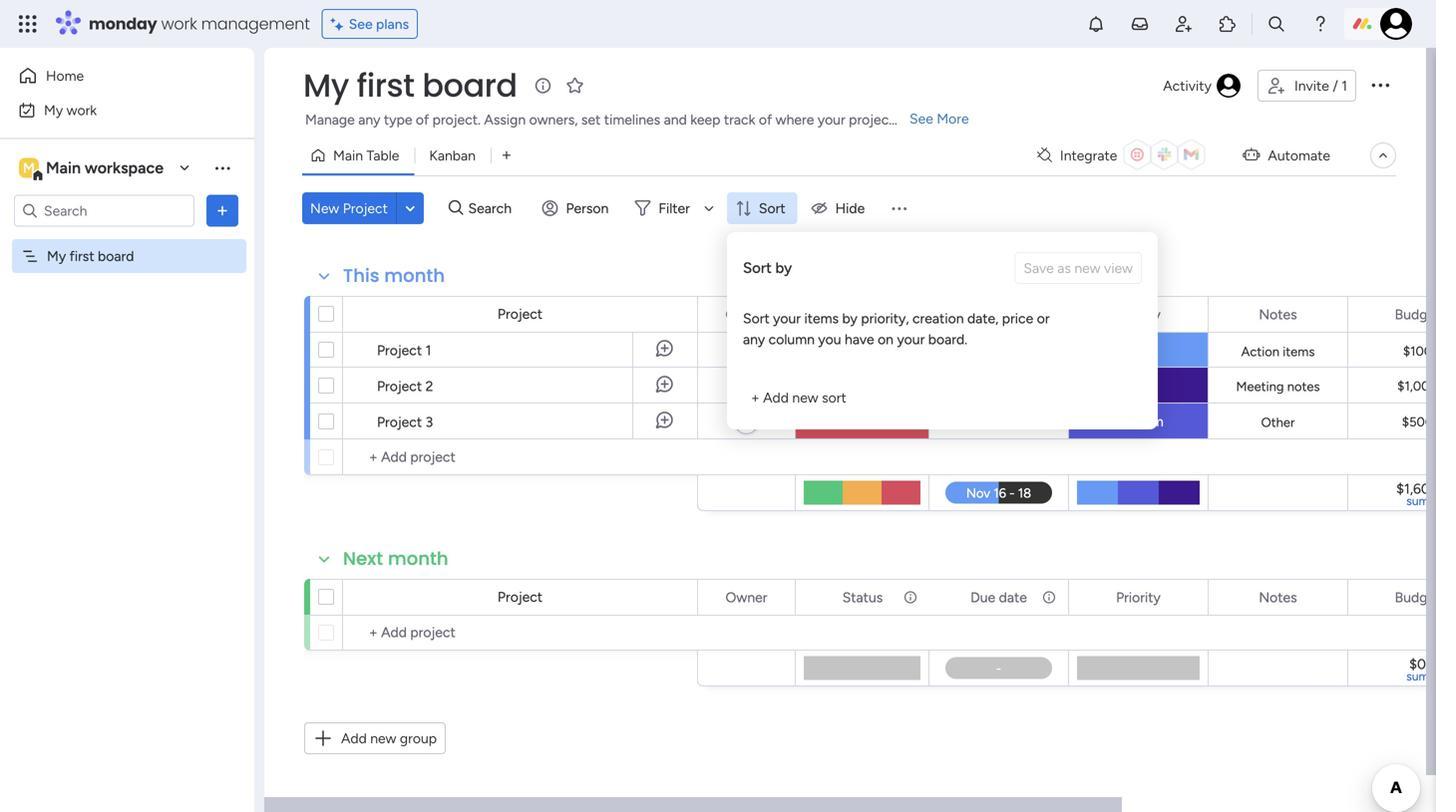 Task type: describe. For each thing, give the bounding box(es) containing it.
and
[[664, 111, 687, 128]]

m
[[23, 160, 35, 177]]

0 horizontal spatial by
[[776, 259, 792, 277]]

sort your items by priority, creation date, price or any column you have on your board.
[[743, 310, 1050, 348]]

new project button
[[302, 193, 396, 224]]

it
[[895, 343, 904, 360]]

project
[[849, 111, 894, 128]]

activity
[[1163, 77, 1212, 94]]

track
[[724, 111, 755, 128]]

nov 18
[[982, 414, 1022, 430]]

assign
[[484, 111, 526, 128]]

column
[[769, 331, 815, 348]]

0 vertical spatial any
[[358, 111, 380, 128]]

or
[[1037, 310, 1050, 327]]

project 2
[[377, 378, 433, 395]]

inbox image
[[1130, 14, 1150, 34]]

$1,600
[[1397, 481, 1436, 498]]

add new group button
[[304, 723, 446, 755]]

apps image
[[1218, 14, 1238, 34]]

done
[[846, 378, 879, 394]]

1 horizontal spatial my first board
[[303, 63, 517, 108]]

select product image
[[18, 14, 38, 34]]

main workspace
[[46, 159, 164, 178]]

sort for sort
[[759, 200, 786, 217]]

Search in workspace field
[[42, 199, 167, 222]]

1 of from the left
[[416, 111, 429, 128]]

main table
[[333, 147, 399, 164]]

filter button
[[627, 193, 721, 224]]

next month
[[343, 547, 449, 572]]

notes
[[1287, 379, 1320, 395]]

by inside sort your items by priority, creation date, price or any column you have on your board.
[[842, 310, 858, 327]]

help image
[[1311, 14, 1331, 34]]

owner field for next month
[[721, 587, 773, 609]]

new
[[310, 200, 339, 217]]

add inside button
[[341, 731, 367, 748]]

$1,600 sum
[[1397, 481, 1436, 509]]

2 budget field from the top
[[1390, 587, 1436, 609]]

1 status from the top
[[843, 306, 883, 323]]

invite
[[1295, 77, 1329, 94]]

Search field
[[463, 194, 523, 222]]

john smith image
[[1380, 8, 1412, 40]]

main for main table
[[333, 147, 363, 164]]

sort for sort your items by priority, creation date, price or any column you have on your board.
[[743, 310, 770, 327]]

new project
[[310, 200, 388, 217]]

kanban
[[429, 147, 476, 164]]

2 of from the left
[[759, 111, 772, 128]]

1 date from the top
[[999, 306, 1027, 323]]

working
[[821, 343, 872, 360]]

items inside sort your items by priority, creation date, price or any column you have on your board.
[[804, 310, 839, 327]]

meeting notes
[[1236, 379, 1320, 395]]

sort
[[822, 389, 847, 406]]

2 due date field from the top
[[966, 587, 1032, 609]]

workspace options image
[[212, 158, 232, 178]]

+
[[751, 389, 760, 406]]

3
[[425, 414, 433, 431]]

price
[[1002, 310, 1034, 327]]

$1,000
[[1398, 379, 1436, 394]]

collapse board header image
[[1375, 148, 1391, 164]]

owners,
[[529, 111, 578, 128]]

home
[[46, 67, 84, 84]]

monday work management
[[89, 12, 310, 35]]

dapulse integrations image
[[1037, 148, 1052, 163]]

$0
[[1409, 656, 1426, 673]]

2 column information image from the top
[[1041, 590, 1057, 606]]

2 + add project text field from the top
[[353, 621, 688, 645]]

project 1
[[377, 342, 431, 359]]

0 vertical spatial board
[[422, 63, 517, 108]]

manage
[[305, 111, 355, 128]]

my inside button
[[44, 102, 63, 119]]

kanban button
[[414, 140, 491, 172]]

$0 sum
[[1407, 656, 1429, 684]]

month for next month
[[388, 547, 449, 572]]

$100
[[1403, 344, 1432, 360]]

activity button
[[1155, 70, 1250, 102]]

home button
[[12, 60, 214, 92]]

keep
[[690, 111, 721, 128]]

group
[[400, 731, 437, 748]]

options image
[[1368, 73, 1392, 96]]

new inside button
[[370, 731, 396, 748]]

work for monday
[[161, 12, 197, 35]]

meeting
[[1236, 379, 1284, 395]]

invite / 1 button
[[1258, 70, 1356, 102]]

2 notes from the top
[[1259, 589, 1297, 606]]

any inside sort your items by priority, creation date, price or any column you have on your board.
[[743, 331, 765, 348]]

invite / 1
[[1295, 77, 1348, 94]]

action items
[[1241, 344, 1315, 360]]

see plans
[[349, 15, 409, 32]]

month for this month
[[384, 263, 445, 289]]

new inside button
[[792, 389, 819, 406]]

more
[[937, 110, 969, 127]]

plans
[[376, 15, 409, 32]]

see plans button
[[322, 9, 418, 39]]

monday
[[89, 12, 157, 35]]

2 budget from the top
[[1395, 589, 1436, 606]]

timelines
[[604, 111, 660, 128]]

add new group
[[341, 731, 437, 748]]

owner field for this month
[[721, 304, 773, 326]]

2 due date from the top
[[971, 589, 1027, 606]]

my first board list box
[[0, 235, 254, 543]]

next
[[343, 547, 383, 572]]

1 status field from the top
[[838, 304, 888, 326]]



Task type: vqa. For each thing, say whether or not it's contained in the screenshot.
dapulse text column image
no



Task type: locate. For each thing, give the bounding box(es) containing it.
working on it
[[821, 343, 904, 360]]

1 vertical spatial items
[[1283, 344, 1315, 360]]

of
[[416, 111, 429, 128], [759, 111, 772, 128]]

nov
[[982, 414, 1006, 430]]

Priority field
[[1111, 304, 1166, 326], [1111, 587, 1166, 609]]

board inside "list box"
[[98, 248, 134, 265]]

1 vertical spatial any
[[743, 331, 765, 348]]

any left type
[[358, 111, 380, 128]]

my first board down "search in workspace" field
[[47, 248, 134, 265]]

person button
[[534, 193, 621, 224]]

0 vertical spatial by
[[776, 259, 792, 277]]

my inside "list box"
[[47, 248, 66, 265]]

workspace image
[[19, 157, 39, 179]]

0 vertical spatial month
[[384, 263, 445, 289]]

sum for $1,600
[[1407, 494, 1429, 509]]

0 vertical spatial items
[[804, 310, 839, 327]]

1 horizontal spatial any
[[743, 331, 765, 348]]

filter
[[659, 200, 690, 217]]

main left table
[[333, 147, 363, 164]]

priority,
[[861, 310, 909, 327]]

1 vertical spatial budget field
[[1390, 587, 1436, 609]]

other
[[1261, 415, 1295, 431]]

status
[[843, 306, 883, 323], [843, 589, 883, 606]]

see inside see plans button
[[349, 15, 373, 32]]

+ add new sort
[[751, 389, 847, 406]]

+ add new sort button
[[743, 382, 855, 414]]

1 right /
[[1342, 77, 1348, 94]]

board
[[422, 63, 517, 108], [98, 248, 134, 265]]

1 owner field from the top
[[721, 304, 773, 326]]

first inside "list box"
[[69, 248, 94, 265]]

v2 overdue deadline image
[[937, 342, 953, 361]]

main inside workspace selection element
[[46, 159, 81, 178]]

0 horizontal spatial of
[[416, 111, 429, 128]]

0 vertical spatial status
[[843, 306, 883, 323]]

1 vertical spatial due date
[[971, 589, 1027, 606]]

1 vertical spatial new
[[370, 731, 396, 748]]

1 up 2
[[425, 342, 431, 359]]

notes
[[1259, 306, 1297, 323], [1259, 589, 1297, 606]]

integrate
[[1060, 147, 1117, 164]]

add view image
[[503, 148, 511, 163]]

1 horizontal spatial 1
[[1342, 77, 1348, 94]]

0 vertical spatial notes field
[[1254, 304, 1302, 326]]

medium
[[1113, 413, 1164, 430]]

1 vertical spatial owner
[[726, 589, 768, 606]]

1 vertical spatial see
[[910, 110, 933, 127]]

my first board inside "list box"
[[47, 248, 134, 265]]

18
[[1009, 414, 1022, 430]]

first down "search in workspace" field
[[69, 248, 94, 265]]

any
[[358, 111, 380, 128], [743, 331, 765, 348]]

main right workspace icon
[[46, 159, 81, 178]]

date,
[[967, 310, 999, 327]]

owner
[[726, 306, 768, 323], [726, 589, 768, 606]]

workspace
[[85, 159, 164, 178]]

sort for sort by
[[743, 259, 772, 277]]

sort down sort popup button
[[743, 259, 772, 277]]

column information image
[[1041, 307, 1057, 323], [1041, 590, 1057, 606]]

0 vertical spatial add
[[763, 389, 789, 406]]

2 sum from the top
[[1407, 670, 1429, 684]]

option
[[0, 238, 254, 242]]

options image
[[212, 201, 232, 221]]

1 + add project text field from the top
[[353, 446, 688, 470]]

0 vertical spatial notes
[[1259, 306, 1297, 323]]

new left sort
[[792, 389, 819, 406]]

1 vertical spatial month
[[388, 547, 449, 572]]

project
[[343, 200, 388, 217], [498, 306, 543, 323], [377, 342, 422, 359], [377, 378, 422, 395], [377, 414, 422, 431], [498, 589, 543, 606]]

1 vertical spatial column information image
[[1041, 590, 1057, 606]]

0 horizontal spatial your
[[773, 310, 801, 327]]

1 vertical spatial status
[[843, 589, 883, 606]]

2 priority field from the top
[[1111, 587, 1166, 609]]

2 horizontal spatial your
[[897, 331, 925, 348]]

board down "search in workspace" field
[[98, 248, 134, 265]]

board up project. on the top
[[422, 63, 517, 108]]

see more link
[[908, 109, 971, 129]]

menu image
[[889, 198, 909, 218]]

0 vertical spatial due date field
[[966, 304, 1032, 326]]

board.
[[928, 331, 968, 348]]

2 status from the top
[[843, 589, 883, 606]]

your right where
[[818, 111, 846, 128]]

1 vertical spatial sum
[[1407, 670, 1429, 684]]

work inside button
[[66, 102, 97, 119]]

see left more
[[910, 110, 933, 127]]

your for track
[[818, 111, 846, 128]]

0 horizontal spatial my first board
[[47, 248, 134, 265]]

by down sort popup button
[[776, 259, 792, 277]]

add inside button
[[763, 389, 789, 406]]

owner for next month
[[726, 589, 768, 606]]

0 vertical spatial sort
[[759, 200, 786, 217]]

see left the "plans"
[[349, 15, 373, 32]]

hide
[[835, 200, 865, 217]]

any left column
[[743, 331, 765, 348]]

my down "search in workspace" field
[[47, 248, 66, 265]]

2 date from the top
[[999, 589, 1027, 606]]

work down home
[[66, 102, 97, 119]]

1 horizontal spatial main
[[333, 147, 363, 164]]

budget up $100
[[1395, 306, 1436, 323]]

1 horizontal spatial items
[[1283, 344, 1315, 360]]

1 column information image from the top
[[1041, 307, 1057, 323]]

first up type
[[357, 63, 414, 108]]

2 due from the top
[[971, 589, 996, 606]]

of right type
[[416, 111, 429, 128]]

0 vertical spatial owner
[[726, 306, 768, 323]]

1 vertical spatial by
[[842, 310, 858, 327]]

your down priority,
[[897, 331, 925, 348]]

first
[[357, 63, 414, 108], [69, 248, 94, 265]]

have
[[845, 331, 874, 348]]

1 vertical spatial your
[[773, 310, 801, 327]]

2 notes field from the top
[[1254, 587, 1302, 609]]

$500
[[1402, 414, 1434, 430]]

sum inside "$1,600 sum"
[[1407, 494, 1429, 509]]

my down home
[[44, 102, 63, 119]]

1 vertical spatial notes
[[1259, 589, 1297, 606]]

1 budget from the top
[[1395, 306, 1436, 323]]

my
[[303, 63, 349, 108], [44, 102, 63, 119], [47, 248, 66, 265]]

1 vertical spatial board
[[98, 248, 134, 265]]

add
[[763, 389, 789, 406], [341, 731, 367, 748]]

1 notes from the top
[[1259, 306, 1297, 323]]

you
[[818, 331, 841, 348]]

new
[[792, 389, 819, 406], [370, 731, 396, 748]]

Due date field
[[966, 304, 1032, 326], [966, 587, 1032, 609]]

on inside sort your items by priority, creation date, price or any column you have on your board.
[[878, 331, 894, 348]]

0 horizontal spatial first
[[69, 248, 94, 265]]

my first board up type
[[303, 63, 517, 108]]

Status field
[[838, 304, 888, 326], [838, 587, 888, 609]]

0 vertical spatial column information image
[[903, 307, 919, 323]]

/
[[1333, 77, 1338, 94]]

0 vertical spatial status field
[[838, 304, 888, 326]]

month right this at the top left of page
[[384, 263, 445, 289]]

2 priority from the top
[[1116, 589, 1161, 606]]

1 sum from the top
[[1407, 494, 1429, 509]]

sort inside popup button
[[759, 200, 786, 217]]

month
[[384, 263, 445, 289], [388, 547, 449, 572]]

1 owner from the top
[[726, 306, 768, 323]]

2 owner field from the top
[[721, 587, 773, 609]]

sort inside sort your items by priority, creation date, price or any column you have on your board.
[[743, 310, 770, 327]]

add left group
[[341, 731, 367, 748]]

my up manage
[[303, 63, 349, 108]]

work for my
[[66, 102, 97, 119]]

by up have
[[842, 310, 858, 327]]

due
[[971, 306, 996, 323], [971, 589, 996, 606]]

1 vertical spatial priority
[[1116, 589, 1161, 606]]

0 vertical spatial priority field
[[1111, 304, 1166, 326]]

1 vertical spatial budget
[[1395, 589, 1436, 606]]

0 horizontal spatial add
[[341, 731, 367, 748]]

this
[[343, 263, 380, 289]]

1 horizontal spatial by
[[842, 310, 858, 327]]

work right monday at the left top of the page
[[161, 12, 197, 35]]

Owner field
[[721, 304, 773, 326], [721, 587, 773, 609]]

1 vertical spatial + add project text field
[[353, 621, 688, 645]]

my first board
[[303, 63, 517, 108], [47, 248, 134, 265]]

My first board field
[[298, 63, 522, 108]]

1 inside button
[[1342, 77, 1348, 94]]

1 notes field from the top
[[1254, 304, 1302, 326]]

items up the notes
[[1283, 344, 1315, 360]]

see
[[349, 15, 373, 32], [910, 110, 933, 127]]

due date
[[971, 306, 1027, 323], [971, 589, 1027, 606]]

invite members image
[[1174, 14, 1194, 34]]

1 priority from the top
[[1116, 306, 1161, 323]]

1 horizontal spatial your
[[818, 111, 846, 128]]

person
[[566, 200, 609, 217]]

arrow down image
[[697, 196, 721, 220]]

0 vertical spatial my first board
[[303, 63, 517, 108]]

budget
[[1395, 306, 1436, 323], [1395, 589, 1436, 606]]

creation
[[913, 310, 964, 327]]

by
[[776, 259, 792, 277], [842, 310, 858, 327]]

items up you
[[804, 310, 839, 327]]

1 vertical spatial priority field
[[1111, 587, 1166, 609]]

sort button
[[727, 193, 798, 224]]

sort up column
[[743, 310, 770, 327]]

0 vertical spatial + add project text field
[[353, 446, 688, 470]]

sort by
[[743, 259, 792, 277]]

2 column information image from the top
[[903, 590, 919, 606]]

0 horizontal spatial new
[[370, 731, 396, 748]]

see inside see more link
[[910, 110, 933, 127]]

0 vertical spatial priority
[[1116, 306, 1161, 323]]

2 status field from the top
[[838, 587, 888, 609]]

1 due from the top
[[971, 306, 996, 323]]

your
[[818, 111, 846, 128], [773, 310, 801, 327], [897, 331, 925, 348]]

0 vertical spatial owner field
[[721, 304, 773, 326]]

automate
[[1268, 147, 1331, 164]]

stands.
[[898, 111, 942, 128]]

0 horizontal spatial board
[[98, 248, 134, 265]]

1 horizontal spatial board
[[422, 63, 517, 108]]

manage any type of project. assign owners, set timelines and keep track of where your project stands.
[[305, 111, 942, 128]]

budget field up the $0 on the bottom of the page
[[1390, 587, 1436, 609]]

0 vertical spatial 1
[[1342, 77, 1348, 94]]

1 priority field from the top
[[1111, 304, 1166, 326]]

0 vertical spatial first
[[357, 63, 414, 108]]

2
[[425, 378, 433, 395]]

0 vertical spatial date
[[999, 306, 1027, 323]]

Notes field
[[1254, 304, 1302, 326], [1254, 587, 1302, 609]]

0 horizontal spatial items
[[804, 310, 839, 327]]

1 vertical spatial sort
[[743, 259, 772, 277]]

my work button
[[12, 94, 214, 126]]

1 horizontal spatial of
[[759, 111, 772, 128]]

see for see more
[[910, 110, 933, 127]]

0 horizontal spatial see
[[349, 15, 373, 32]]

priority for 1st priority field from the bottom
[[1116, 589, 1161, 606]]

0 vertical spatial budget field
[[1390, 304, 1436, 326]]

type
[[384, 111, 412, 128]]

0 vertical spatial sum
[[1407, 494, 1429, 509]]

0 vertical spatial your
[[818, 111, 846, 128]]

main for main workspace
[[46, 159, 81, 178]]

workspace selection element
[[19, 156, 167, 182]]

main
[[333, 147, 363, 164], [46, 159, 81, 178]]

where
[[776, 111, 814, 128]]

your for you
[[897, 331, 925, 348]]

project 3
[[377, 414, 433, 431]]

items
[[804, 310, 839, 327], [1283, 344, 1315, 360]]

1 due date field from the top
[[966, 304, 1032, 326]]

priority for 2nd priority field from the bottom
[[1116, 306, 1161, 323]]

main table button
[[302, 140, 414, 172]]

new left group
[[370, 731, 396, 748]]

budget field up $100
[[1390, 304, 1436, 326]]

my work
[[44, 102, 97, 119]]

project.
[[433, 111, 481, 128]]

1 horizontal spatial first
[[357, 63, 414, 108]]

budget up the $0 on the bottom of the page
[[1395, 589, 1436, 606]]

This month field
[[338, 263, 450, 289]]

1 horizontal spatial see
[[910, 110, 933, 127]]

1 vertical spatial date
[[999, 589, 1027, 606]]

0 vertical spatial due date
[[971, 306, 1027, 323]]

0 vertical spatial see
[[349, 15, 373, 32]]

show board description image
[[531, 76, 555, 96]]

stuck
[[844, 413, 880, 430]]

0 horizontal spatial 1
[[425, 342, 431, 359]]

angle down image
[[405, 201, 415, 216]]

1 vertical spatial status field
[[838, 587, 888, 609]]

column information image
[[903, 307, 919, 323], [903, 590, 919, 606]]

0 vertical spatial work
[[161, 12, 197, 35]]

1 horizontal spatial new
[[792, 389, 819, 406]]

1 vertical spatial work
[[66, 102, 97, 119]]

1 vertical spatial owner field
[[721, 587, 773, 609]]

add to favorites image
[[565, 75, 585, 95]]

0 horizontal spatial work
[[66, 102, 97, 119]]

sort up sort by
[[759, 200, 786, 217]]

Next month field
[[338, 547, 454, 573]]

see for see plans
[[349, 15, 373, 32]]

owner for this month
[[726, 306, 768, 323]]

2 vertical spatial sort
[[743, 310, 770, 327]]

set
[[581, 111, 601, 128]]

month right next
[[388, 547, 449, 572]]

1 budget field from the top
[[1390, 304, 1436, 326]]

0 vertical spatial column information image
[[1041, 307, 1057, 323]]

sort
[[759, 200, 786, 217], [743, 259, 772, 277], [743, 310, 770, 327]]

1 vertical spatial notes field
[[1254, 587, 1302, 609]]

of right track
[[759, 111, 772, 128]]

1 vertical spatial column information image
[[903, 590, 919, 606]]

add right +
[[763, 389, 789, 406]]

hide button
[[804, 193, 877, 224]]

your up column
[[773, 310, 801, 327]]

on
[[878, 331, 894, 348], [876, 343, 892, 360]]

project inside button
[[343, 200, 388, 217]]

1
[[1342, 77, 1348, 94], [425, 342, 431, 359]]

main inside button
[[333, 147, 363, 164]]

this month
[[343, 263, 445, 289]]

v2 search image
[[449, 197, 463, 220]]

0 vertical spatial new
[[792, 389, 819, 406]]

0 horizontal spatial any
[[358, 111, 380, 128]]

table
[[367, 147, 399, 164]]

1 vertical spatial 1
[[425, 342, 431, 359]]

1 vertical spatial due date field
[[966, 587, 1032, 609]]

management
[[201, 12, 310, 35]]

2 owner from the top
[[726, 589, 768, 606]]

0 horizontal spatial main
[[46, 159, 81, 178]]

1 vertical spatial add
[[341, 731, 367, 748]]

2 vertical spatial your
[[897, 331, 925, 348]]

1 vertical spatial due
[[971, 589, 996, 606]]

1 due date from the top
[[971, 306, 1027, 323]]

action
[[1241, 344, 1280, 360]]

sum for $0
[[1407, 670, 1429, 684]]

notifications image
[[1086, 14, 1106, 34]]

Budget field
[[1390, 304, 1436, 326], [1390, 587, 1436, 609]]

1 vertical spatial my first board
[[47, 248, 134, 265]]

1 horizontal spatial add
[[763, 389, 789, 406]]

1 vertical spatial first
[[69, 248, 94, 265]]

+ Add project text field
[[353, 446, 688, 470], [353, 621, 688, 645]]

1 column information image from the top
[[903, 307, 919, 323]]

see more
[[910, 110, 969, 127]]

0 vertical spatial due
[[971, 306, 996, 323]]

search everything image
[[1267, 14, 1287, 34]]

autopilot image
[[1243, 142, 1260, 167]]

1 horizontal spatial work
[[161, 12, 197, 35]]

0 vertical spatial budget
[[1395, 306, 1436, 323]]

date
[[999, 306, 1027, 323], [999, 589, 1027, 606]]



